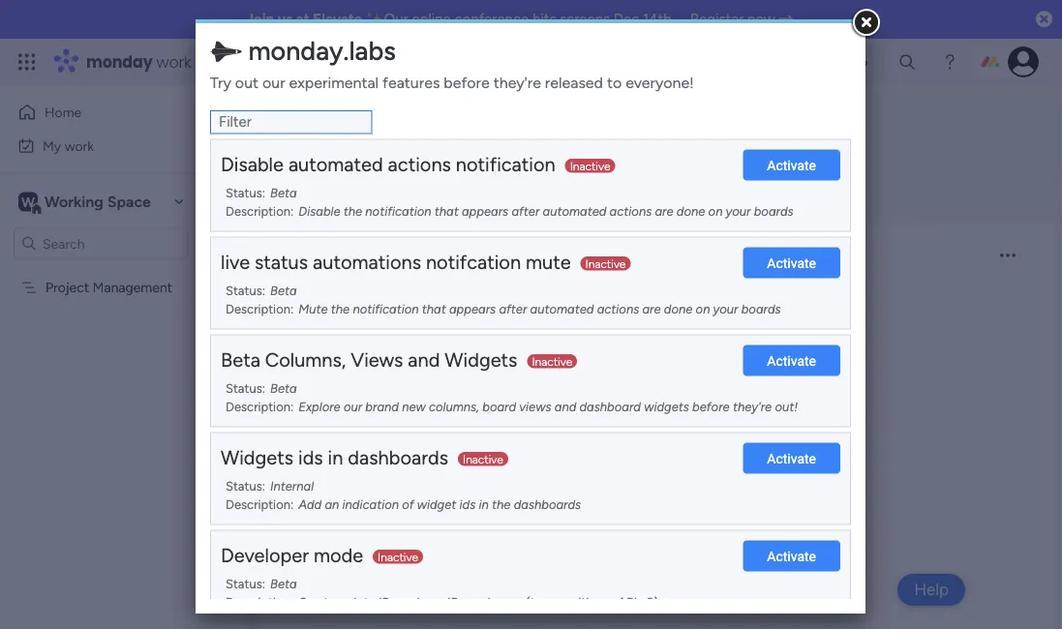Task type: vqa. For each thing, say whether or not it's contained in the screenshot.
Learn more link to the left
no



Task type: locate. For each thing, give the bounding box(es) containing it.
0 horizontal spatial in
[[328, 446, 343, 469]]

bob builder image
[[1008, 46, 1039, 77]]

widgets ids in dashboards inactive
[[221, 446, 503, 469]]

your
[[726, 204, 751, 219], [713, 302, 738, 317]]

1 vertical spatial before
[[692, 400, 730, 415]]

in inside the status: internal description: add an indication of widget ids in the dashboards
[[479, 497, 489, 513]]

ids up internal
[[298, 446, 323, 469]]

space up search in workspace field
[[107, 193, 151, 211]]

public board image
[[366, 436, 387, 457]]

2 vertical spatial automated
[[530, 302, 594, 317]]

see
[[339, 54, 362, 70], [298, 595, 320, 611]]

after for notification
[[512, 204, 540, 219]]

1 vertical spatial boards
[[741, 302, 781, 317]]

done up the working space field
[[677, 204, 705, 219]]

management down search in workspace field
[[93, 279, 172, 296]]

an
[[325, 497, 339, 513]]

beta inside status: beta description: explore our brand new columns, board views and dashboard widgets before they're out!
[[270, 381, 297, 396]]

1 horizontal spatial project
[[398, 438, 442, 455]]

status: for widgets
[[226, 478, 265, 494]]

your up the working space field
[[726, 204, 751, 219]]

boards up the working space field
[[754, 204, 794, 219]]

after inside status: beta description: mute the notification that appears after automated actions are done on your boards
[[499, 302, 527, 317]]

recent
[[365, 347, 415, 366]]

4 activate from the top
[[767, 451, 816, 467]]

and right boards
[[410, 393, 433, 410]]

beta columns, views and widgets inactive
[[221, 348, 572, 371]]

notifcation
[[426, 250, 521, 274]]

0 vertical spatial management
[[93, 279, 172, 296]]

space
[[107, 193, 151, 211], [585, 236, 659, 269]]

3 activate from the top
[[767, 353, 816, 369]]

1 vertical spatial management
[[445, 438, 525, 455]]

1 vertical spatial on
[[696, 302, 710, 317]]

this
[[529, 278, 553, 294]]

working
[[45, 193, 103, 211], [483, 236, 579, 269]]

you
[[510, 393, 532, 410]]

the inside status: beta description: mute the notification that appears after automated actions are done on your boards
[[331, 302, 350, 317]]

0 horizontal spatial project management
[[46, 279, 172, 296]]

screens
[[560, 11, 610, 28]]

widget
[[417, 497, 456, 513]]

1 vertical spatial done
[[664, 302, 693, 317]]

done for mute
[[664, 302, 693, 317]]

2 activate from the top
[[767, 255, 816, 271]]

3 description: from the top
[[226, 400, 294, 415]]

inactive inside beta columns, views and widgets inactive
[[532, 354, 572, 369]]

testing
[[481, 278, 525, 294]]

1 vertical spatial project
[[398, 438, 442, 455]]

use
[[545, 595, 565, 611]]

boards inside status: beta description: mute the notification that appears after automated actions are done on your boards
[[741, 302, 781, 317]]

0 vertical spatial before
[[444, 73, 490, 92]]

beta up status
[[270, 185, 297, 201]]

project down new
[[398, 438, 442, 455]]

status: inside status: beta description: disable the notification that appears after automated actions are done on your boards
[[226, 185, 265, 201]]

status: down columns,
[[226, 381, 265, 396]]

beta down "developer"
[[270, 576, 297, 592]]

1 horizontal spatial working
[[483, 236, 579, 269]]

status: inside the status: internal description: add an indication of widget ids in the dashboards
[[226, 478, 265, 494]]

widgets up internal
[[221, 446, 293, 469]]

2 status: from the top
[[226, 283, 265, 298]]

1 vertical spatial are
[[642, 302, 661, 317]]

0 vertical spatial dashboards
[[436, 393, 506, 410]]

project management down columns,
[[398, 438, 525, 455]]

notification
[[456, 153, 556, 176], [365, 204, 431, 219], [353, 302, 419, 317]]

0 vertical spatial our
[[262, 73, 285, 92]]

are for mute
[[642, 302, 661, 317]]

0 horizontal spatial space
[[107, 193, 151, 211]]

0 vertical spatial the
[[344, 204, 362, 219]]

boards for mute
[[741, 302, 781, 317]]

appears down testing
[[449, 302, 496, 317]]

0 vertical spatial that
[[435, 204, 459, 219]]

the for automated
[[344, 204, 362, 219]]

status: left internal
[[226, 478, 265, 494]]

beta down status
[[270, 283, 297, 298]]

add to favorites image
[[774, 436, 793, 456]]

status: up live
[[226, 185, 265, 201]]

1 vertical spatial that
[[422, 302, 446, 317]]

0 vertical spatial working space
[[45, 193, 151, 211]]

and
[[408, 348, 440, 371], [410, 393, 433, 410], [555, 400, 576, 415], [468, 595, 490, 611]]

ids
[[447, 595, 465, 611]]

1 vertical spatial see
[[298, 595, 320, 611]]

that
[[435, 204, 459, 219], [422, 302, 446, 317]]

1 activate button from the top
[[743, 150, 840, 181]]

done down the working space field
[[664, 302, 693, 317]]

inactive right "mute"
[[585, 257, 626, 271]]

automations
[[313, 250, 421, 274]]

0 horizontal spatial see
[[298, 595, 320, 611]]

notification inside status: beta description: disable the notification that appears after automated actions are done on your boards
[[365, 204, 431, 219]]

are up the working space field
[[655, 204, 674, 219]]

status: beta description: see template ids, column ids and more (to use with our api v2)
[[226, 576, 658, 611]]

1 vertical spatial they're
[[733, 400, 772, 415]]

beta for columns,
[[270, 381, 297, 396]]

working right workspace image
[[45, 193, 103, 211]]

our left brand
[[344, 400, 362, 415]]

2 vertical spatial actions
[[597, 302, 639, 317]]

are up the permissions
[[642, 302, 661, 317]]

→
[[779, 11, 793, 28]]

activate
[[767, 157, 816, 173], [767, 255, 816, 271], [767, 353, 816, 369], [767, 451, 816, 467], [767, 548, 816, 564]]

1 vertical spatial notification
[[365, 204, 431, 219]]

see up experimental
[[339, 54, 362, 70]]

that inside status: beta description: disable the notification that appears after automated actions are done on your boards
[[435, 204, 459, 219]]

actions inside status: beta description: disable the notification that appears after automated actions are done on your boards
[[610, 204, 652, 219]]

2 vertical spatial boards
[[418, 347, 466, 366]]

description: inside status: beta description: explore our brand new columns, board views and dashboard widgets before they're out!
[[226, 400, 294, 415]]

are
[[655, 204, 674, 219], [642, 302, 661, 317]]

0 vertical spatial in
[[632, 393, 642, 410]]

in left the public board icon
[[328, 446, 343, 469]]

1 horizontal spatial see
[[339, 54, 362, 70]]

2 vertical spatial our
[[595, 595, 614, 611]]

beta inside status: beta description: see template ids, column ids and more (to use with our api v2)
[[270, 576, 297, 592]]

0 vertical spatial appears
[[462, 204, 509, 219]]

1 vertical spatial work
[[65, 137, 94, 154]]

0 horizontal spatial widgets
[[221, 446, 293, 469]]

0 vertical spatial are
[[655, 204, 674, 219]]

disable up status
[[298, 204, 340, 219]]

after up "mute"
[[512, 204, 540, 219]]

the
[[344, 204, 362, 219], [331, 302, 350, 317], [492, 497, 511, 513]]

option
[[0, 270, 247, 274]]

1 vertical spatial space
[[585, 236, 659, 269]]

our right out
[[262, 73, 285, 92]]

1 vertical spatial automated
[[543, 204, 607, 219]]

the right the widget
[[492, 497, 511, 513]]

1 horizontal spatial in
[[479, 497, 489, 513]]

notification up recent
[[353, 302, 419, 317]]

the right mute
[[331, 302, 350, 317]]

0 horizontal spatial our
[[262, 73, 285, 92]]

inactive down released on the top of the page
[[570, 159, 610, 173]]

status: down live
[[226, 283, 265, 298]]

working space
[[45, 193, 151, 211], [483, 236, 659, 269]]

0 horizontal spatial they're
[[494, 73, 541, 92]]

they're
[[494, 73, 541, 92], [733, 400, 772, 415]]

done inside status: beta description: mute the notification that appears after automated actions are done on your boards
[[664, 302, 693, 317]]

automated for disable automated actions notification
[[543, 204, 607, 219]]

boards right recent
[[418, 347, 466, 366]]

your inside status: beta description: disable the notification that appears after automated actions are done on your boards
[[726, 204, 751, 219]]

2 activate button from the top
[[743, 247, 840, 279]]

0 vertical spatial disable
[[221, 153, 284, 176]]

us
[[278, 11, 293, 28]]

0 horizontal spatial management
[[93, 279, 172, 296]]

description: inside status: beta description: mute the notification that appears after automated actions are done on your boards
[[226, 302, 294, 317]]

status: for developer
[[226, 576, 265, 592]]

see left template
[[298, 595, 320, 611]]

status: down "developer"
[[226, 576, 265, 592]]

0 vertical spatial work
[[156, 51, 191, 73]]

your inside status: beta description: mute the notification that appears after automated actions are done on your boards
[[713, 302, 738, 317]]

status: beta description: disable the notification that appears after automated actions are done on your boards
[[226, 185, 794, 219]]

appears up "notifcation"
[[462, 204, 509, 219]]

project management inside list box
[[46, 279, 172, 296]]

api
[[617, 595, 636, 611]]

0 vertical spatial working
[[45, 193, 103, 211]]

are inside status: beta description: disable the notification that appears after automated actions are done on your boards
[[655, 204, 674, 219]]

project management
[[46, 279, 172, 296], [398, 438, 525, 455]]

2 horizontal spatial in
[[632, 393, 642, 410]]

description:
[[226, 204, 294, 219], [226, 302, 294, 317], [226, 400, 294, 415], [226, 497, 294, 513], [226, 595, 294, 611]]

1 horizontal spatial they're
[[733, 400, 772, 415]]

status
[[255, 250, 308, 274]]

automated inside status: beta description: disable the notification that appears after automated actions are done on your boards
[[543, 204, 607, 219]]

2 vertical spatial dashboards
[[514, 497, 581, 513]]

0 vertical spatial project
[[46, 279, 89, 296]]

0 vertical spatial widgets
[[445, 348, 517, 371]]

automated up "mute"
[[543, 204, 607, 219]]

project down search in workspace field
[[46, 279, 89, 296]]

0 horizontal spatial working space
[[45, 193, 151, 211]]

2 vertical spatial notification
[[353, 302, 419, 317]]

description: inside status: beta description: see template ids, column ids and more (to use with our api v2)
[[226, 595, 294, 611]]

0 horizontal spatial disable
[[221, 153, 284, 176]]

ids right the widget
[[460, 497, 476, 513]]

description: down "developer"
[[226, 595, 294, 611]]

on inside status: beta description: mute the notification that appears after automated actions are done on your boards
[[696, 302, 710, 317]]

description: left explore
[[226, 400, 294, 415]]

boards down the working space field
[[741, 302, 781, 317]]

2 description: from the top
[[226, 302, 294, 317]]

the inside status: beta description: disable the notification that appears after automated actions are done on your boards
[[344, 204, 362, 219]]

in right the widget
[[479, 497, 489, 513]]

done inside status: beta description: disable the notification that appears after automated actions are done on your boards
[[677, 204, 705, 219]]

beta inside status: beta description: disable the notification that appears after automated actions are done on your boards
[[270, 185, 297, 201]]

1 horizontal spatial widgets
[[445, 348, 517, 371]]

description: for developer
[[226, 595, 294, 611]]

0 vertical spatial they're
[[494, 73, 541, 92]]

5 description: from the top
[[226, 595, 294, 611]]

beta inside status: beta description: mute the notification that appears after automated actions are done on your boards
[[270, 283, 297, 298]]

activate button
[[743, 150, 840, 181], [743, 247, 840, 279], [743, 345, 840, 376], [743, 443, 840, 474], [743, 541, 840, 572]]

dashboards up the status: internal description: add an indication of widget ids in the dashboards
[[348, 446, 448, 469]]

my work
[[43, 137, 94, 154]]

1 vertical spatial in
[[328, 446, 343, 469]]

dec
[[614, 11, 639, 28]]

on up the working space field
[[708, 204, 723, 219]]

1 horizontal spatial ids
[[460, 497, 476, 513]]

0 vertical spatial on
[[708, 204, 723, 219]]

appears inside status: beta description: mute the notification that appears after automated actions are done on your boards
[[449, 302, 496, 317]]

notification up status: beta description: disable the notification that appears after automated actions are done on your boards
[[456, 153, 556, 176]]

status: internal description: add an indication of widget ids in the dashboards
[[226, 478, 581, 513]]

try
[[210, 73, 231, 92]]

5 status: from the top
[[226, 576, 265, 592]]

work for monday
[[156, 51, 191, 73]]

our left api on the bottom
[[595, 595, 614, 611]]

before right features
[[444, 73, 490, 92]]

activate button for dashboards
[[743, 443, 840, 474]]

appears inside status: beta description: disable the notification that appears after automated actions are done on your boards
[[462, 204, 509, 219]]

they're left released on the top of the page
[[494, 73, 541, 92]]

space right "mute"
[[585, 236, 659, 269]]

inactive up 'boards and dashboards you visited recently in this workspace'
[[532, 354, 572, 369]]

working inside workspace selection element
[[45, 193, 103, 211]]

1 vertical spatial ids
[[460, 497, 476, 513]]

are inside status: beta description: mute the notification that appears after automated actions are done on your boards
[[642, 302, 661, 317]]

Search in workspace field
[[41, 232, 162, 255]]

column
[[402, 595, 444, 611]]

your for mute
[[713, 302, 738, 317]]

description: for live
[[226, 302, 294, 317]]

1 vertical spatial after
[[499, 302, 527, 317]]

automated down search features search box
[[288, 153, 383, 176]]

working space up search in workspace field
[[45, 193, 151, 211]]

dashboards left you
[[436, 393, 506, 410]]

management
[[195, 51, 301, 73]]

0 horizontal spatial ids
[[298, 446, 323, 469]]

activate button for and
[[743, 345, 840, 376]]

status: inside status: beta description: explore our brand new columns, board views and dashboard widgets before they're out!
[[226, 381, 265, 396]]

0 horizontal spatial before
[[444, 73, 490, 92]]

disable down search features search box
[[221, 153, 284, 176]]

boards
[[754, 204, 794, 219], [741, 302, 781, 317], [418, 347, 466, 366]]

v2)
[[640, 595, 658, 611]]

brand
[[365, 400, 399, 415]]

0 vertical spatial ids
[[298, 446, 323, 469]]

your down the working space field
[[713, 302, 738, 317]]

this
[[646, 393, 668, 410]]

description: down status
[[226, 302, 294, 317]]

and right the views
[[408, 348, 440, 371]]

4 status: from the top
[[226, 478, 265, 494]]

description: up status
[[226, 204, 294, 219]]

apps image
[[850, 52, 870, 72]]

beta left columns,
[[221, 348, 260, 371]]

monday.labs
[[242, 35, 396, 67]]

work right my
[[65, 137, 94, 154]]

automated for live status automations notifcation mute
[[530, 302, 594, 317]]

description: down internal
[[226, 497, 294, 513]]

members
[[489, 347, 554, 366]]

1 vertical spatial disable
[[298, 204, 340, 219]]

0 vertical spatial boards
[[754, 204, 794, 219]]

status: beta description: explore our brand new columns, board views and dashboard widgets before they're out!
[[226, 381, 798, 415]]

4 description: from the top
[[226, 497, 294, 513]]

widgets
[[445, 348, 517, 371], [221, 446, 293, 469]]

boards inside status: beta description: disable the notification that appears after automated actions are done on your boards
[[754, 204, 794, 219]]

permissions
[[577, 347, 659, 366]]

automated inside status: beta description: mute the notification that appears after automated actions are done on your boards
[[530, 302, 594, 317]]

they're left out!
[[733, 400, 772, 415]]

after for notifcation
[[499, 302, 527, 317]]

0 horizontal spatial work
[[65, 137, 94, 154]]

status: for live
[[226, 283, 265, 298]]

inactive
[[570, 159, 610, 173], [585, 257, 626, 271], [532, 354, 572, 369], [463, 452, 503, 466], [378, 550, 418, 564]]

after down testing this
[[499, 302, 527, 317]]

mute
[[526, 250, 571, 274]]

work for my
[[65, 137, 94, 154]]

1 description: from the top
[[226, 204, 294, 219]]

0 vertical spatial actions
[[388, 153, 451, 176]]

released
[[545, 73, 603, 92]]

status: inside status: beta description: mute the notification that appears after automated actions are done on your boards
[[226, 283, 265, 298]]

working up the this
[[483, 236, 579, 269]]

project management down search in workspace field
[[46, 279, 172, 296]]

before
[[444, 73, 490, 92], [692, 400, 730, 415]]

4 activate button from the top
[[743, 443, 840, 474]]

2 vertical spatial the
[[492, 497, 511, 513]]

that inside status: beta description: mute the notification that appears after automated actions are done on your boards
[[422, 302, 446, 317]]

1 vertical spatial your
[[713, 302, 738, 317]]

explore
[[298, 400, 341, 415]]

that down live status automations notifcation mute inactive
[[422, 302, 446, 317]]

before inside status: beta description: explore our brand new columns, board views and dashboard widgets before they're out!
[[692, 400, 730, 415]]

actions for notification
[[610, 204, 652, 219]]

1 horizontal spatial work
[[156, 51, 191, 73]]

developer
[[221, 544, 309, 567]]

widgets up status: beta description: explore our brand new columns, board views and dashboard widgets before they're out!
[[445, 348, 517, 371]]

status:
[[226, 185, 265, 201], [226, 283, 265, 298], [226, 381, 265, 396], [226, 478, 265, 494], [226, 576, 265, 592]]

1 horizontal spatial disable
[[298, 204, 340, 219]]

0 vertical spatial project management
[[46, 279, 172, 296]]

status: inside status: beta description: see template ids, column ids and more (to use with our api v2)
[[226, 576, 265, 592]]

project
[[46, 279, 89, 296], [398, 438, 442, 455]]

0 horizontal spatial project
[[46, 279, 89, 296]]

0 vertical spatial automated
[[288, 153, 383, 176]]

in
[[632, 393, 642, 410], [328, 446, 343, 469], [479, 497, 489, 513]]

working space inside workspace selection element
[[45, 193, 151, 211]]

work right "monday"
[[156, 51, 191, 73]]

0 horizontal spatial working
[[45, 193, 103, 211]]

before right widgets
[[692, 400, 730, 415]]

1 horizontal spatial working space
[[483, 236, 659, 269]]

0 vertical spatial after
[[512, 204, 540, 219]]

at
[[296, 11, 310, 28]]

actions inside status: beta description: mute the notification that appears after automated actions are done on your boards
[[597, 302, 639, 317]]

activate for dashboards
[[767, 451, 816, 467]]

workspace image
[[18, 191, 38, 213]]

1 horizontal spatial before
[[692, 400, 730, 415]]

3 activate button from the top
[[743, 345, 840, 376]]

1 vertical spatial actions
[[610, 204, 652, 219]]

3 status: from the top
[[226, 381, 265, 396]]

after inside status: beta description: disable the notification that appears after automated actions are done on your boards
[[512, 204, 540, 219]]

automated down the this
[[530, 302, 594, 317]]

appears
[[462, 204, 509, 219], [449, 302, 496, 317]]

1 vertical spatial project management
[[398, 438, 525, 455]]

inactive inside developer mode inactive
[[378, 550, 418, 564]]

1 status: from the top
[[226, 185, 265, 201]]

1 vertical spatial appears
[[449, 302, 496, 317]]

(to
[[525, 595, 542, 611]]

inactive down board
[[463, 452, 503, 466]]

notification for notifcation
[[353, 302, 419, 317]]

ids inside the status: internal description: add an indication of widget ids in the dashboards
[[460, 497, 476, 513]]

after
[[512, 204, 540, 219], [499, 302, 527, 317]]

1 activate from the top
[[767, 157, 816, 173]]

ids
[[298, 446, 323, 469], [460, 497, 476, 513]]

dashboards down project management link
[[514, 497, 581, 513]]

disable inside status: beta description: disable the notification that appears after automated actions are done on your boards
[[298, 204, 340, 219]]

inactive up "ids,"
[[378, 550, 418, 564]]

on inside status: beta description: disable the notification that appears after automated actions are done on your boards
[[708, 204, 723, 219]]

that up live status automations notifcation mute inactive
[[435, 204, 459, 219]]

5 activate button from the top
[[743, 541, 840, 572]]

add
[[298, 497, 322, 513]]

beta
[[270, 185, 297, 201], [270, 283, 297, 298], [221, 348, 260, 371], [270, 381, 297, 396], [270, 576, 297, 592]]

notification inside status: beta description: mute the notification that appears after automated actions are done on your boards
[[353, 302, 419, 317]]

2 horizontal spatial our
[[595, 595, 614, 611]]

and inside status: beta description: explore our brand new columns, board views and dashboard widgets before they're out!
[[555, 400, 576, 415]]

on down the working space field
[[696, 302, 710, 317]]

status: for beta
[[226, 381, 265, 396]]

beta down columns,
[[270, 381, 297, 396]]

more
[[493, 595, 522, 611]]

working space up the this
[[483, 236, 659, 269]]

0 vertical spatial done
[[677, 204, 705, 219]]

the inside the status: internal description: add an indication of widget ids in the dashboards
[[492, 497, 511, 513]]

1 vertical spatial the
[[331, 302, 350, 317]]

in left 'this'
[[632, 393, 642, 410]]

1 horizontal spatial our
[[344, 400, 362, 415]]

1 vertical spatial dashboards
[[348, 446, 448, 469]]

and right views
[[555, 400, 576, 415]]

work inside button
[[65, 137, 94, 154]]

status: for disable
[[226, 185, 265, 201]]

management
[[93, 279, 172, 296], [445, 438, 525, 455]]

notification down disable automated actions notification inactive
[[365, 204, 431, 219]]

done
[[677, 204, 705, 219], [664, 302, 693, 317]]

management down board
[[445, 438, 525, 455]]

description: inside status: beta description: disable the notification that appears after automated actions are done on your boards
[[226, 204, 294, 219]]

0 vertical spatial see
[[339, 54, 362, 70]]

actions for notifcation
[[597, 302, 639, 317]]

description: inside the status: internal description: add an indication of widget ids in the dashboards
[[226, 497, 294, 513]]

2 vertical spatial in
[[479, 497, 489, 513]]

1 vertical spatial our
[[344, 400, 362, 415]]

see inside status: beta description: see template ids, column ids and more (to use with our api v2)
[[298, 595, 320, 611]]

the up the automations
[[344, 204, 362, 219]]

0 vertical spatial your
[[726, 204, 751, 219]]

and right ids
[[468, 595, 490, 611]]



Task type: describe. For each thing, give the bounding box(es) containing it.
inactive inside disable automated actions notification inactive
[[570, 159, 610, 173]]

activate button for notifcation
[[743, 247, 840, 279]]

that for notification
[[435, 204, 459, 219]]

home
[[45, 104, 82, 121]]

live
[[221, 250, 250, 274]]

done for inactive
[[677, 204, 705, 219]]

beta for mode
[[270, 576, 297, 592]]

are for inactive
[[655, 204, 674, 219]]

register
[[690, 11, 744, 28]]

see inside button
[[339, 54, 362, 70]]

the for status
[[331, 302, 350, 317]]

on for mute
[[696, 302, 710, 317]]

views
[[519, 400, 551, 415]]

columns,
[[429, 400, 479, 415]]

dashboard
[[579, 400, 641, 415]]

mute
[[298, 302, 328, 317]]

0 vertical spatial space
[[107, 193, 151, 211]]

disable automated actions notification inactive
[[221, 153, 610, 176]]

description: for disable
[[226, 204, 294, 219]]

0 vertical spatial notification
[[456, 153, 556, 176]]

recent boards
[[365, 347, 466, 366]]

to
[[607, 73, 622, 92]]

1 vertical spatial widgets
[[221, 446, 293, 469]]

1 horizontal spatial space
[[585, 236, 659, 269]]

activate button for notification
[[743, 150, 840, 181]]

online
[[412, 11, 451, 28]]

boards and dashboards you visited recently in this workspace
[[365, 393, 737, 410]]

see plans
[[339, 54, 397, 70]]

appears for notification
[[462, 204, 509, 219]]

monday work management
[[86, 51, 301, 73]]

join
[[246, 11, 274, 28]]

out!
[[775, 400, 798, 415]]

template
[[323, 595, 375, 611]]

activate for and
[[767, 353, 816, 369]]

description: for widgets
[[226, 497, 294, 513]]

1 horizontal spatial project management
[[398, 438, 525, 455]]

1 vertical spatial working
[[483, 236, 579, 269]]

ids,
[[378, 595, 399, 611]]

our
[[384, 11, 408, 28]]

see plans button
[[312, 47, 406, 76]]

my
[[43, 137, 61, 154]]

select product image
[[17, 52, 37, 72]]

that for notifcation
[[422, 302, 446, 317]]

inactive inside widgets ids in dashboards inactive
[[463, 452, 503, 466]]

management inside list box
[[93, 279, 172, 296]]

columns,
[[265, 348, 346, 371]]

5 activate from the top
[[767, 548, 816, 564]]

beta for automated
[[270, 185, 297, 201]]

1 vertical spatial working space
[[483, 236, 659, 269]]

with
[[568, 595, 592, 611]]

home button
[[12, 97, 208, 128]]

Search features search field
[[210, 110, 372, 134]]

my work button
[[12, 130, 208, 161]]

on for inactive
[[708, 204, 723, 219]]

✨
[[366, 11, 380, 28]]

they're inside status: beta description: explore our brand new columns, board views and dashboard widgets before they're out!
[[733, 400, 772, 415]]

inactive inside live status automations notifcation mute inactive
[[585, 257, 626, 271]]

hits
[[533, 11, 556, 28]]

register now → link
[[690, 11, 793, 28]]

your for inactive
[[726, 204, 751, 219]]

help button
[[898, 574, 965, 606]]

activate for notification
[[767, 157, 816, 173]]

project management list box
[[0, 267, 247, 565]]

out
[[235, 73, 259, 92]]

new
[[402, 400, 426, 415]]

conference
[[455, 11, 529, 28]]

workspace selection element
[[18, 190, 154, 215]]

notification for notification
[[365, 204, 431, 219]]

indication
[[342, 497, 399, 513]]

project management link
[[337, 419, 818, 474]]

dashboards inside the status: internal description: add an indication of widget ids in the dashboards
[[514, 497, 581, 513]]

of
[[402, 497, 414, 513]]

monday
[[86, 51, 153, 73]]

Working Space field
[[478, 236, 984, 269]]

developer mode inactive
[[221, 544, 418, 567]]

visited
[[535, 393, 575, 410]]

elevate
[[313, 11, 362, 28]]

our inside status: beta description: explore our brand new columns, board views and dashboard widgets before they're out!
[[344, 400, 362, 415]]

search everything image
[[898, 52, 917, 72]]

widgets
[[644, 400, 689, 415]]

status: beta description: mute the notification that appears after automated actions are done on your boards
[[226, 283, 781, 317]]

and inside status: beta description: see template ids, column ids and more (to use with our api v2)
[[468, 595, 490, 611]]

try out our experimental features before they're released to everyone!
[[210, 73, 694, 92]]

internal
[[270, 478, 314, 494]]

w
[[22, 194, 35, 210]]

help
[[914, 580, 949, 600]]

plans
[[365, 54, 397, 70]]

register now →
[[690, 11, 793, 28]]

mode
[[314, 544, 363, 567]]

live status automations notifcation mute inactive
[[221, 250, 626, 274]]

experimental
[[289, 73, 379, 92]]

boards for inactive
[[754, 204, 794, 219]]

activate for notifcation
[[767, 255, 816, 271]]

help image
[[940, 52, 960, 72]]

beta for status
[[270, 283, 297, 298]]

features
[[383, 73, 440, 92]]

14th
[[643, 11, 672, 28]]

boards
[[365, 393, 407, 410]]

project inside list box
[[46, 279, 89, 296]]

our inside status: beta description: see template ids, column ids and more (to use with our api v2)
[[595, 595, 614, 611]]

recently
[[579, 393, 628, 410]]

appears for notifcation
[[449, 302, 496, 317]]

views
[[351, 348, 403, 371]]

1 horizontal spatial management
[[445, 438, 525, 455]]

now
[[748, 11, 775, 28]]

workspace
[[671, 393, 737, 410]]

join us at elevate ✨ our online conference hits screens dec 14th
[[246, 11, 672, 28]]

description: for beta
[[226, 400, 294, 415]]

everyone!
[[626, 73, 694, 92]]

board
[[482, 400, 516, 415]]

testing this
[[481, 278, 553, 294]]



